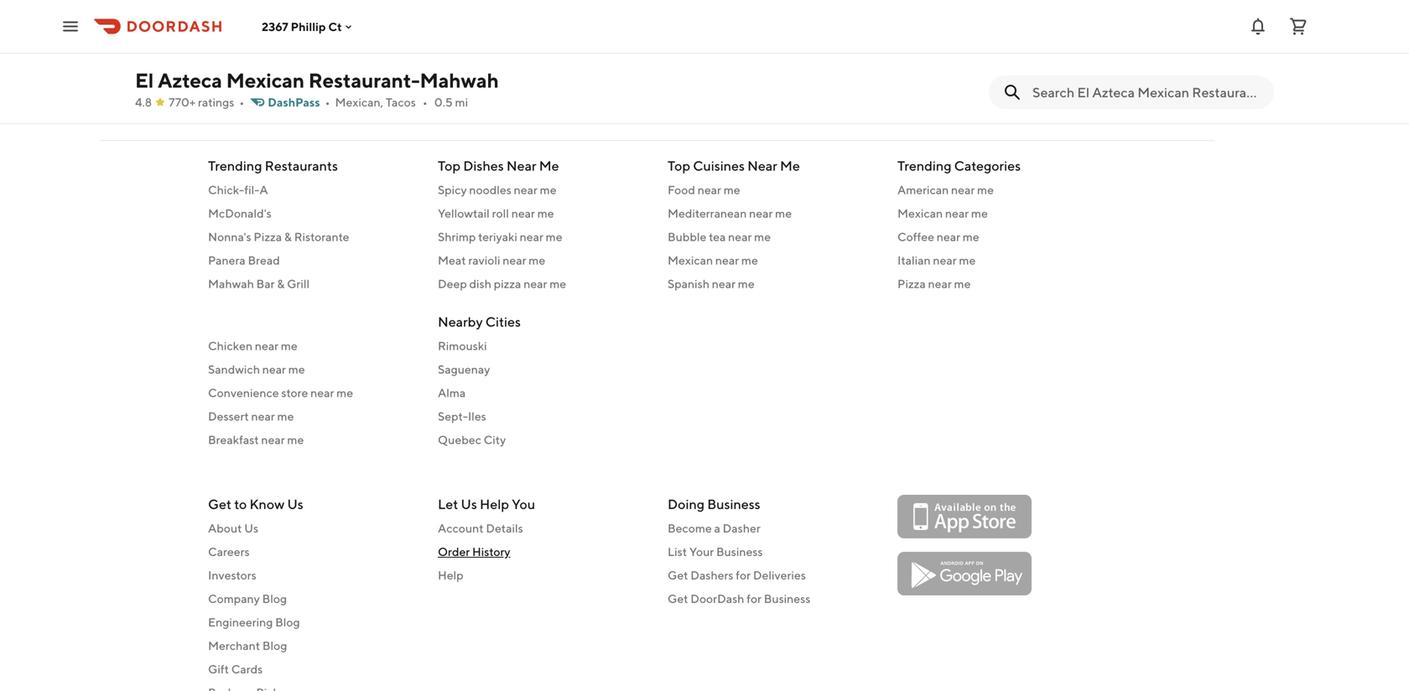 Task type: vqa. For each thing, say whether or not it's contained in the screenshot.
fee corresponding to Chipotle Mexican Grill
no



Task type: describe. For each thing, give the bounding box(es) containing it.
list your business link
[[668, 544, 878, 560]]

chicken near me link
[[208, 338, 418, 354]]

top for top cuisines near me
[[668, 158, 691, 174]]

el azteca mexican restaurant-mahwah
[[135, 68, 499, 92]]

0.5
[[434, 95, 453, 109]]

history
[[472, 545, 511, 559]]

dashpass •
[[268, 95, 330, 109]]

breakfast
[[208, 433, 259, 447]]

near down food near me link
[[749, 206, 773, 220]]

top cuisines near me
[[668, 158, 800, 174]]

top for top dishes near me
[[438, 158, 461, 174]]

blog for company blog
[[262, 592, 287, 606]]

quebec city
[[438, 433, 506, 447]]

blog for merchant blog
[[263, 639, 287, 653]]

iles
[[468, 409, 486, 423]]

account details link
[[438, 520, 648, 537]]

become
[[668, 521, 712, 535]]

dashers
[[691, 568, 734, 582]]

for for doordash
[[747, 592, 762, 606]]

desserts
[[149, 25, 195, 39]]

2 vertical spatial mexican
[[668, 253, 713, 267]]

dasher
[[723, 521, 761, 535]]

company
[[208, 592, 260, 606]]

bubble tea near me
[[668, 230, 771, 244]]

2 • from the left
[[325, 95, 330, 109]]

rimouski
[[438, 339, 487, 353]]

cards
[[231, 662, 263, 676]]

• for mexican, tacos • 0.5 mi
[[423, 95, 428, 109]]

0 vertical spatial business
[[707, 496, 761, 512]]

0 vertical spatial help
[[480, 496, 509, 512]]

near right the spanish
[[712, 277, 736, 291]]

0 items, open order cart image
[[1289, 16, 1309, 36]]

trending restaurants
[[208, 158, 338, 174]]

restaurant-
[[309, 68, 420, 92]]

dessert near me
[[208, 409, 294, 423]]

near down meat ravioli near me link
[[524, 277, 547, 291]]

the
[[868, 44, 884, 55]]

chick-
[[208, 183, 245, 197]]

dashpass
[[268, 95, 320, 109]]

Item Search search field
[[1033, 83, 1261, 102]]

sandwich
[[208, 362, 260, 376]]

ristorante
[[294, 230, 349, 244]]

us for about us
[[244, 521, 258, 535]]

near down bubble tea near me
[[716, 253, 739, 267]]

american
[[898, 183, 949, 197]]

mexican, tacos • 0.5 mi
[[335, 95, 468, 109]]

rimouski link
[[438, 338, 648, 354]]

770+
[[169, 95, 196, 109]]

doing business
[[668, 496, 761, 512]]

sept-iles
[[438, 409, 486, 423]]

italian near me link
[[898, 252, 1108, 269]]

shrimp
[[438, 230, 476, 244]]

help link
[[438, 567, 648, 584]]

set
[[800, 44, 815, 55]]

near down dessert near me
[[261, 433, 285, 447]]

near up convenience store near me
[[262, 362, 286, 376]]

near up sandwich near me
[[255, 339, 279, 353]]

0 horizontal spatial mexican
[[226, 68, 305, 92]]

get for get dashers for deliveries
[[668, 568, 688, 582]]

nearby
[[438, 314, 483, 330]]

near down sandwich near me link at left bottom
[[311, 386, 334, 400]]

roll
[[492, 206, 509, 220]]

convenience store near me
[[208, 386, 353, 400]]

italian near me
[[898, 253, 976, 267]]

desserts button
[[135, 17, 330, 47]]

teriyaki
[[478, 230, 518, 244]]

near for cuisines
[[748, 158, 778, 174]]

get to know us
[[208, 496, 304, 512]]

me inside "link"
[[546, 230, 563, 244]]

convenience
[[208, 386, 279, 400]]

top dishes near me
[[438, 158, 559, 174]]

investors
[[208, 568, 256, 582]]

nonna's pizza & ristorante
[[208, 230, 349, 244]]

0 vertical spatial mahwah
[[420, 68, 499, 92]]

1 vertical spatial business
[[717, 545, 763, 559]]

let
[[438, 496, 458, 512]]

ratings
[[198, 95, 234, 109]]

engineering blog
[[208, 615, 300, 629]]

dish
[[469, 277, 492, 291]]

restaurants
[[265, 158, 338, 174]]

saguenay link
[[438, 361, 648, 378]]

pizza inside pizza near me link
[[898, 277, 926, 291]]

engineering blog link
[[208, 614, 418, 631]]

dishes
[[463, 158, 504, 174]]

sept-
[[438, 409, 468, 423]]

convenience store near me link
[[208, 385, 418, 401]]

mediterranean
[[668, 206, 747, 220]]

bubble tea near me link
[[668, 229, 878, 245]]

pizza inside nonna's pizza & ristorante link
[[254, 230, 282, 244]]

pizza
[[494, 277, 521, 291]]

let us help you
[[438, 496, 535, 512]]

mexican,
[[335, 95, 383, 109]]

get for get to know us
[[208, 496, 232, 512]]

us for let us help you
[[461, 496, 477, 512]]

1 horizontal spatial merchant
[[886, 44, 932, 55]]

me for top dishes near me
[[539, 158, 559, 174]]

nearby cities
[[438, 314, 521, 330]]

chicken near me
[[208, 339, 298, 353]]

store
[[281, 386, 308, 400]]

by
[[855, 44, 866, 55]]

2367 phillip ct button
[[262, 20, 355, 33]]

2 horizontal spatial mexican
[[898, 206, 943, 220]]

mcdonald's link
[[208, 205, 418, 222]]

bread
[[248, 253, 280, 267]]



Task type: locate. For each thing, give the bounding box(es) containing it.
near right tea
[[728, 230, 752, 244]]

merchant blog
[[208, 639, 287, 653]]

mexican up the spanish
[[668, 253, 713, 267]]

mexican up dashpass
[[226, 68, 305, 92]]

prices
[[690, 44, 719, 55]]

near down yellowtail roll near me link
[[520, 230, 544, 244]]

chick-fil-a
[[208, 183, 268, 197]]

top up the spicy at the left of page
[[438, 158, 461, 174]]

mexican near me link up the coffee near me link
[[898, 205, 1108, 222]]

about us link
[[208, 520, 418, 537]]

pizza
[[254, 230, 282, 244], [898, 277, 926, 291]]

grill
[[287, 277, 310, 291]]

gift cards
[[208, 662, 263, 676]]

near up yellowtail roll near me link
[[514, 183, 538, 197]]

1 vertical spatial blog
[[275, 615, 300, 629]]

alma link
[[438, 385, 648, 401]]

for up the get doordash for business
[[736, 568, 751, 582]]

spicy noodles near me link
[[438, 182, 648, 198]]

2 vertical spatial business
[[764, 592, 811, 606]]

meat ravioli near me
[[438, 253, 546, 267]]

near up "breakfast near me"
[[251, 409, 275, 423]]

0 horizontal spatial mexican near me link
[[668, 252, 878, 269]]

get for get doordash for business
[[668, 592, 688, 606]]

business up dasher
[[707, 496, 761, 512]]

coffee near me
[[898, 230, 980, 244]]

1 vertical spatial mexican
[[898, 206, 943, 220]]

order history
[[438, 545, 511, 559]]

near down american near me
[[946, 206, 969, 220]]

business down dasher
[[717, 545, 763, 559]]

0 horizontal spatial near
[[507, 158, 537, 174]]

details
[[486, 521, 523, 535]]

near for dishes
[[507, 158, 537, 174]]

doing
[[668, 496, 705, 512]]

1 horizontal spatial mahwah
[[420, 68, 499, 92]]

panera bread link
[[208, 252, 418, 269]]

top up food
[[668, 158, 691, 174]]

0 vertical spatial mexican near me link
[[898, 205, 1108, 222]]

0 vertical spatial blog
[[262, 592, 287, 606]]

for
[[736, 568, 751, 582], [747, 592, 762, 606]]

0 vertical spatial get
[[208, 496, 232, 512]]

get dashers for deliveries link
[[668, 567, 878, 584]]

0 vertical spatial mexican near me
[[898, 206, 988, 220]]

ravioli
[[468, 253, 500, 267]]

us down get to know us
[[244, 521, 258, 535]]

2 top from the left
[[668, 158, 691, 174]]

blog for engineering blog
[[275, 615, 300, 629]]

1 horizontal spatial mexican
[[668, 253, 713, 267]]

spanish near me
[[668, 277, 755, 291]]

near inside "link"
[[520, 230, 544, 244]]

deep dish pizza near me link
[[438, 276, 648, 292]]

near up spicy noodles near me link
[[507, 158, 537, 174]]

blog down engineering blog
[[263, 639, 287, 653]]

• for 770+ ratings •
[[239, 95, 244, 109]]

mediterranean near me link
[[668, 205, 878, 222]]

0 horizontal spatial pizza
[[254, 230, 282, 244]]

yellowtail roll near me
[[438, 206, 554, 220]]

mexican near me down american near me
[[898, 206, 988, 220]]

near up food near me link
[[748, 158, 778, 174]]

fil-
[[244, 183, 260, 197]]

blog down company blog link
[[275, 615, 300, 629]]

become a dasher link
[[668, 520, 878, 537]]

merchant blog link
[[208, 638, 418, 654]]

2 vertical spatial get
[[668, 592, 688, 606]]

near up italian near me
[[937, 230, 961, 244]]

&
[[284, 230, 292, 244], [277, 277, 285, 291]]

yellowtail roll near me link
[[438, 205, 648, 222]]

1 me from the left
[[539, 158, 559, 174]]

& right the bar at top
[[277, 277, 285, 291]]

.
[[932, 44, 934, 55]]

1 vertical spatial pizza
[[898, 277, 926, 291]]

& for pizza
[[284, 230, 292, 244]]

4.8
[[135, 95, 152, 109]]

american near me link
[[898, 182, 1108, 198]]

get inside get doordash for business link
[[668, 592, 688, 606]]

& left 'ristorante' on the top left of page
[[284, 230, 292, 244]]

1 vertical spatial &
[[277, 277, 285, 291]]

near
[[507, 158, 537, 174], [748, 158, 778, 174]]

spanish near me link
[[668, 276, 878, 292]]

help up details
[[480, 496, 509, 512]]

pizza down italian
[[898, 277, 926, 291]]

near down italian near me
[[928, 277, 952, 291]]

company blog
[[208, 592, 287, 606]]

1 vertical spatial get
[[668, 568, 688, 582]]

get inside get dashers for deliveries link
[[668, 568, 688, 582]]

get doordash for business link
[[668, 591, 878, 607]]

dessert near me link
[[208, 408, 418, 425]]

spicy
[[438, 183, 467, 197]]

2 horizontal spatial •
[[423, 95, 428, 109]]

me
[[540, 183, 557, 197], [724, 183, 741, 197], [978, 183, 994, 197], [538, 206, 554, 220], [775, 206, 792, 220], [972, 206, 988, 220], [546, 230, 563, 244], [754, 230, 771, 244], [963, 230, 980, 244], [529, 253, 546, 267], [742, 253, 758, 267], [959, 253, 976, 267], [550, 277, 566, 291], [738, 277, 755, 291], [954, 277, 971, 291], [281, 339, 298, 353], [288, 362, 305, 376], [337, 386, 353, 400], [277, 409, 294, 423], [287, 433, 304, 447]]

careers
[[208, 545, 250, 559]]

1 top from the left
[[438, 158, 461, 174]]

• right ratings
[[239, 95, 244, 109]]

0 horizontal spatial us
[[244, 521, 258, 535]]

0 vertical spatial merchant
[[886, 44, 932, 55]]

gift
[[208, 662, 229, 676]]

near up pizza
[[503, 253, 526, 267]]

0 horizontal spatial mahwah
[[208, 277, 254, 291]]

0 horizontal spatial top
[[438, 158, 461, 174]]

coffee
[[898, 230, 935, 244]]

near down trending categories
[[952, 183, 975, 197]]

us right the know
[[287, 496, 304, 512]]

2 me from the left
[[780, 158, 800, 174]]

near right roll on the left of the page
[[512, 206, 535, 220]]

2 trending from the left
[[898, 158, 952, 174]]

1 horizontal spatial us
[[287, 496, 304, 512]]

0 horizontal spatial trending
[[208, 158, 262, 174]]

• down el azteca mexican restaurant-mahwah
[[325, 95, 330, 109]]

shrimp teriyaki near me link
[[438, 229, 648, 245]]

deep
[[438, 277, 467, 291]]

3 • from the left
[[423, 95, 428, 109]]

1 vertical spatial mexican near me
[[668, 253, 758, 267]]

•
[[239, 95, 244, 109], [325, 95, 330, 109], [423, 95, 428, 109]]

0 horizontal spatial •
[[239, 95, 244, 109]]

open menu image
[[60, 16, 81, 36]]

about
[[208, 521, 242, 535]]

a
[[260, 183, 268, 197]]

2 vertical spatial blog
[[263, 639, 287, 653]]

trending categories
[[898, 158, 1021, 174]]

trending for trending restaurants
[[208, 158, 262, 174]]

mexican
[[226, 68, 305, 92], [898, 206, 943, 220], [668, 253, 713, 267]]

0 vertical spatial for
[[736, 568, 751, 582]]

business down deliveries
[[764, 592, 811, 606]]

el
[[135, 68, 154, 92]]

coffee near me link
[[898, 229, 1108, 245]]

2 near from the left
[[748, 158, 778, 174]]

me up food near me link
[[780, 158, 800, 174]]

1 horizontal spatial me
[[780, 158, 800, 174]]

1 horizontal spatial mexican near me link
[[898, 205, 1108, 222]]

phillip
[[291, 20, 326, 33]]

pizza up bread
[[254, 230, 282, 244]]

merchant up gift cards
[[208, 639, 260, 653]]

account
[[438, 521, 484, 535]]

near down coffee near me
[[933, 253, 957, 267]]

0 vertical spatial &
[[284, 230, 292, 244]]

mexican down american on the right top of the page
[[898, 206, 943, 220]]

merchant right the
[[886, 44, 932, 55]]

0 vertical spatial pizza
[[254, 230, 282, 244]]

1 horizontal spatial near
[[748, 158, 778, 174]]

get left doordash
[[668, 592, 688, 606]]

0 horizontal spatial mexican near me
[[668, 253, 758, 267]]

chick-fil-a link
[[208, 182, 418, 198]]

to
[[234, 496, 247, 512]]

1 vertical spatial merchant
[[208, 639, 260, 653]]

meat
[[438, 253, 466, 267]]

list
[[668, 545, 687, 559]]

pizza near me
[[898, 277, 971, 291]]

1 vertical spatial mahwah
[[208, 277, 254, 291]]

shrimp teriyaki near me
[[438, 230, 563, 244]]

food
[[668, 183, 695, 197]]

this
[[735, 44, 753, 55]]

& for bar
[[277, 277, 285, 291]]

1 horizontal spatial top
[[668, 158, 691, 174]]

1 horizontal spatial pizza
[[898, 277, 926, 291]]

chicken
[[208, 339, 253, 353]]

nonna's pizza & ristorante link
[[208, 229, 418, 245]]

engineering
[[208, 615, 273, 629]]

notification bell image
[[1249, 16, 1269, 36]]

get dashers for deliveries
[[668, 568, 806, 582]]

me
[[539, 158, 559, 174], [780, 158, 800, 174]]

list your business
[[668, 545, 763, 559]]

• left 0.5
[[423, 95, 428, 109]]

mahwah up 'mi'
[[420, 68, 499, 92]]

quebec
[[438, 433, 482, 447]]

trending up american on the right top of the page
[[898, 158, 952, 174]]

city
[[484, 433, 506, 447]]

for down the get dashers for deliveries
[[747, 592, 762, 606]]

breakfast near me link
[[208, 432, 418, 448]]

1 trending from the left
[[208, 158, 262, 174]]

1 horizontal spatial trending
[[898, 158, 952, 174]]

get down list
[[668, 568, 688, 582]]

blog up engineering blog
[[262, 592, 287, 606]]

mexican near me up spanish near me
[[668, 253, 758, 267]]

help down order on the bottom left
[[438, 568, 464, 582]]

me for top cuisines near me
[[780, 158, 800, 174]]

get left to
[[208, 496, 232, 512]]

me up spicy noodles near me link
[[539, 158, 559, 174]]

1 near from the left
[[507, 158, 537, 174]]

for for dashers
[[736, 568, 751, 582]]

0 horizontal spatial help
[[438, 568, 464, 582]]

1 vertical spatial help
[[438, 568, 464, 582]]

are
[[783, 44, 798, 55]]

panera
[[208, 253, 246, 267]]

trending up chick-fil-a at the top left of page
[[208, 158, 262, 174]]

deliveries
[[753, 568, 806, 582]]

mexican near me link up spanish near me link
[[668, 252, 878, 269]]

azteca
[[158, 68, 222, 92]]

1 vertical spatial for
[[747, 592, 762, 606]]

near up mediterranean on the top of the page
[[698, 183, 722, 197]]

0 vertical spatial mexican
[[226, 68, 305, 92]]

0 horizontal spatial merchant
[[208, 639, 260, 653]]

1 horizontal spatial mexican near me
[[898, 206, 988, 220]]

1 horizontal spatial help
[[480, 496, 509, 512]]

2 horizontal spatial us
[[461, 496, 477, 512]]

mahwah bar & grill link
[[208, 276, 418, 292]]

1 • from the left
[[239, 95, 244, 109]]

sandwich near me
[[208, 362, 305, 376]]

mahwah down panera at the top left
[[208, 277, 254, 291]]

doordash
[[691, 592, 745, 606]]

help
[[480, 496, 509, 512], [438, 568, 464, 582]]

italian
[[898, 253, 931, 267]]

investors link
[[208, 567, 418, 584]]

trending for trending categories
[[898, 158, 952, 174]]

order history link
[[438, 544, 648, 560]]

1 horizontal spatial •
[[325, 95, 330, 109]]

a
[[714, 521, 721, 535]]

us right the let
[[461, 496, 477, 512]]

mahwah
[[420, 68, 499, 92], [208, 277, 254, 291]]

0 horizontal spatial me
[[539, 158, 559, 174]]

1 vertical spatial mexican near me link
[[668, 252, 878, 269]]

categories
[[955, 158, 1021, 174]]



